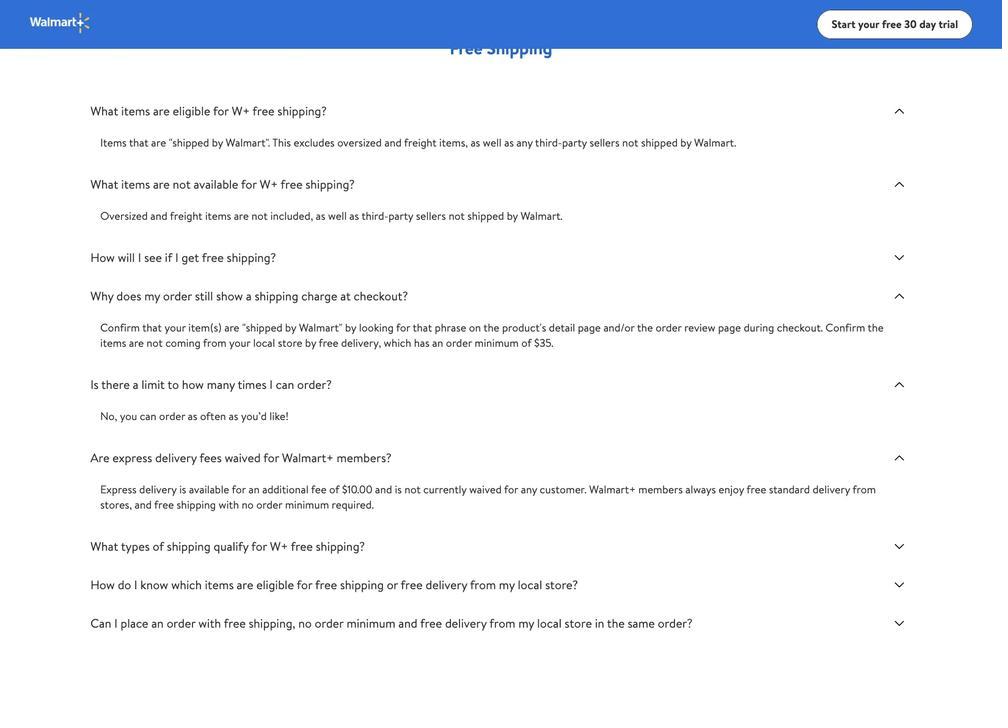Task type: vqa. For each thing, say whether or not it's contained in the screenshot.
"minimum" to the middle
yes



Task type: describe. For each thing, give the bounding box(es) containing it.
$35.
[[534, 336, 554, 351]]

w+ for qualify
[[270, 538, 288, 555]]

order right place
[[167, 616, 196, 632]]

times
[[238, 377, 267, 393]]

place
[[121, 616, 148, 632]]

what items are not available for w+ free shipping? image
[[892, 177, 907, 192]]

express
[[112, 450, 152, 466]]

what types of shipping qualify for w+ free shipping? image
[[892, 540, 907, 554]]

additional
[[262, 482, 309, 498]]

how for how do i know which items are eligible for free shipping or free delivery from my local store?
[[90, 577, 115, 594]]

your inside button
[[858, 16, 880, 32]]

how do i know which items are eligible for free shipping or free delivery from my local store? image
[[892, 578, 907, 593]]

has
[[414, 336, 430, 351]]

see
[[144, 249, 162, 266]]

store?
[[545, 577, 578, 594]]

limit
[[142, 377, 165, 393]]

why
[[90, 288, 114, 304]]

types
[[121, 538, 150, 555]]

i right the if
[[175, 249, 179, 266]]

shipping,
[[249, 616, 296, 632]]

or
[[387, 577, 398, 594]]

30
[[905, 16, 917, 32]]

walmart"
[[299, 320, 343, 336]]

what for what items are eligible for w+ free shipping?
[[90, 103, 118, 119]]

what types of shipping qualify for w+ free shipping?
[[90, 538, 365, 555]]

know
[[140, 577, 168, 594]]

shipping? for how will i see if i get free shipping?
[[227, 249, 276, 266]]

of inside express delivery is available for an additional fee of $10.00 and is not currently waived for any customer. walmart+ members always enjoy free standard delivery from stores, and free shipping with no order minimum required.
[[329, 482, 339, 498]]

what items are not available for w+ free shipping?
[[90, 176, 355, 193]]

0 horizontal spatial which
[[171, 577, 202, 594]]

confirm that your item(s) are "shipped by walmart" by looking for that phrase on the product's detail page and/or the order review page during checkout. confirm the items are not coming from your local store by free delivery, which has an order minimum of $35.
[[100, 320, 884, 351]]

what items are eligible for w+ free shipping?
[[90, 103, 327, 119]]

0 vertical spatial walmart.
[[694, 135, 737, 150]]

enjoy
[[719, 482, 744, 498]]

oversized
[[100, 208, 148, 224]]

charge
[[301, 288, 338, 304]]

fee
[[311, 482, 327, 498]]

included,
[[270, 208, 313, 224]]

0 vertical spatial walmart+
[[282, 450, 334, 466]]

1 horizontal spatial store
[[565, 616, 592, 632]]

free shipping
[[450, 36, 553, 60]]

can i place an order with free shipping, no order minimum and free delivery from my local store in the same order? image
[[892, 617, 907, 631]]

shipping? up excludes
[[278, 103, 327, 119]]

0 horizontal spatial third-
[[362, 208, 389, 224]]

if
[[165, 249, 172, 266]]

does
[[116, 288, 141, 304]]

2 vertical spatial an
[[151, 616, 164, 632]]

same
[[628, 616, 655, 632]]

not inside express delivery is available for an additional fee of $10.00 and is not currently waived for any customer. walmart+ members always enjoy free standard delivery from stores, and free shipping with no order minimum required.
[[405, 482, 421, 498]]

i right can
[[114, 616, 118, 632]]

always
[[686, 482, 716, 498]]

of inside 'confirm that your item(s) are "shipped by walmart" by looking for that phrase on the product's detail page and/or the order review page during checkout. confirm the items are not coming from your local store by free delivery, which has an order minimum of $35.'
[[522, 336, 532, 351]]

items,
[[439, 135, 468, 150]]

at
[[340, 288, 351, 304]]

0 vertical spatial waived
[[225, 450, 261, 466]]

shipping
[[487, 36, 553, 60]]

will
[[118, 249, 135, 266]]

looking
[[359, 320, 394, 336]]

can i place an order with free shipping, no order minimum and free delivery from my local store in the same order?
[[90, 616, 693, 632]]

is
[[90, 377, 99, 393]]

not inside 'confirm that your item(s) are "shipped by walmart" by looking for that phrase on the product's detail page and/or the order review page during checkout. confirm the items are not coming from your local store by free delivery, which has an order minimum of $35.'
[[147, 336, 163, 351]]

i right will
[[138, 249, 141, 266]]

how for how will i see if i get free shipping?
[[90, 249, 115, 266]]

are
[[90, 450, 110, 466]]

order left the still
[[163, 288, 192, 304]]

fees
[[200, 450, 222, 466]]

often
[[200, 409, 226, 424]]

0 vertical spatial w+
[[232, 103, 250, 119]]

customer.
[[540, 482, 587, 498]]

excludes
[[294, 135, 335, 150]]

get
[[181, 249, 199, 266]]

shipping left qualify
[[167, 538, 211, 555]]

delivery,
[[341, 336, 381, 351]]

oversized and freight items are not included, as well as third-party sellers not shipped by walmart.
[[100, 208, 563, 224]]

shipping left charge
[[255, 288, 298, 304]]

1 is from the left
[[179, 482, 186, 498]]

0 vertical spatial order?
[[297, 377, 332, 393]]

items down what items are not available for w+ free shipping?
[[205, 208, 231, 224]]

required.
[[332, 498, 374, 513]]

trial
[[939, 16, 958, 32]]

detail
[[549, 320, 575, 336]]

qualify
[[214, 538, 249, 555]]

1 horizontal spatial shipped
[[641, 135, 678, 150]]

0 horizontal spatial shipped
[[468, 208, 504, 224]]

show
[[216, 288, 243, 304]]

on
[[469, 320, 481, 336]]

1 confirm from the left
[[100, 320, 140, 336]]

from inside express delivery is available for an additional fee of $10.00 and is not currently waived for any customer. walmart+ members always enjoy free standard delivery from stores, and free shipping with no order minimum required.
[[853, 482, 876, 498]]

1 horizontal spatial your
[[229, 336, 251, 351]]

1 vertical spatial with
[[199, 616, 221, 632]]

during
[[744, 320, 774, 336]]

0 horizontal spatial of
[[153, 538, 164, 555]]

0 vertical spatial any
[[517, 135, 533, 150]]

1 horizontal spatial eligible
[[256, 577, 294, 594]]

start your free 30 day trial button
[[817, 10, 973, 39]]

order right has
[[446, 336, 472, 351]]

are express delivery fees waived for walmart+ members? image
[[892, 451, 907, 466]]

is there a limit to how many times i can order? image
[[892, 378, 907, 392]]

0 horizontal spatial well
[[328, 208, 347, 224]]

i right 'do'
[[134, 577, 138, 594]]

start
[[832, 16, 856, 32]]

0 horizontal spatial your
[[164, 320, 186, 336]]

1 vertical spatial walmart.
[[521, 208, 563, 224]]

how do i know which items are eligible for free shipping or free delivery from my local store?
[[90, 577, 578, 594]]

there
[[101, 377, 130, 393]]

standard
[[769, 482, 810, 498]]

can
[[90, 616, 111, 632]]

0 horizontal spatial eligible
[[173, 103, 210, 119]]

items down "what types of shipping qualify for w+ free shipping?"
[[205, 577, 234, 594]]

0 vertical spatial a
[[246, 288, 252, 304]]

an inside 'confirm that your item(s) are "shipped by walmart" by looking for that phrase on the product's detail page and/or the order review page during checkout. confirm the items are not coming from your local store by free delivery, which has an order minimum of $35.'
[[432, 336, 443, 351]]

to
[[168, 377, 179, 393]]

product's
[[502, 320, 546, 336]]

order down 'how do i know which items are eligible for free shipping or free delivery from my local store?' on the bottom
[[315, 616, 344, 632]]

minimum inside express delivery is available for an additional fee of $10.00 and is not currently waived for any customer. walmart+ members always enjoy free standard delivery from stores, and free shipping with no order minimum required.
[[285, 498, 329, 513]]

free inside 'confirm that your item(s) are "shipped by walmart" by looking for that phrase on the product's detail page and/or the order review page during checkout. confirm the items are not coming from your local store by free delivery, which has an order minimum of $35.'
[[319, 336, 339, 351]]

my for how do i know which items are eligible for free shipping or free delivery from my local store?
[[499, 577, 515, 594]]

coming
[[165, 336, 201, 351]]

what items are eligible for w+ free shipping? image
[[892, 104, 907, 119]]

you
[[120, 409, 137, 424]]

are express delivery fees waived for walmart+ members?
[[90, 450, 392, 466]]

items up items
[[121, 103, 150, 119]]

w+ for available
[[260, 176, 278, 193]]

phrase
[[435, 320, 466, 336]]

1 horizontal spatial can
[[276, 377, 294, 393]]

shipping? for what types of shipping qualify for w+ free shipping?
[[316, 538, 365, 555]]

i right times
[[270, 377, 273, 393]]

1 vertical spatial party
[[389, 208, 413, 224]]

any inside express delivery is available for an additional fee of $10.00 and is not currently waived for any customer. walmart+ members always enjoy free standard delivery from stores, and free shipping with no order minimum required.
[[521, 482, 537, 498]]

do
[[118, 577, 131, 594]]



Task type: locate. For each thing, give the bounding box(es) containing it.
day
[[920, 16, 936, 32]]

no
[[242, 498, 254, 513], [298, 616, 312, 632]]

0 horizontal spatial an
[[151, 616, 164, 632]]

no left additional
[[242, 498, 254, 513]]

2 horizontal spatial your
[[858, 16, 880, 32]]

1 vertical spatial can
[[140, 409, 157, 424]]

w+ up walmart".
[[232, 103, 250, 119]]

my for can i place an order with free shipping, no order minimum and free delivery from my local store in the same order?
[[519, 616, 534, 632]]

walmart".
[[226, 135, 270, 150]]

how will i see if i get free shipping?
[[90, 249, 276, 266]]

that
[[129, 135, 149, 150], [142, 320, 162, 336], [413, 320, 432, 336]]

page left the during
[[718, 320, 741, 336]]

1 horizontal spatial order?
[[658, 616, 693, 632]]

1 horizontal spatial is
[[395, 482, 402, 498]]

0 horizontal spatial sellers
[[416, 208, 446, 224]]

0 horizontal spatial walmart.
[[521, 208, 563, 224]]

0 vertical spatial my
[[144, 288, 160, 304]]

a
[[246, 288, 252, 304], [133, 377, 139, 393]]

which inside 'confirm that your item(s) are "shipped by walmart" by looking for that phrase on the product's detail page and/or the order review page during checkout. confirm the items are not coming from your local store by free delivery, which has an order minimum of $35.'
[[384, 336, 412, 351]]

shipping inside express delivery is available for an additional fee of $10.00 and is not currently waived for any customer. walmart+ members always enjoy free standard delivery from stores, and free shipping with no order minimum required.
[[177, 498, 216, 513]]

0 vertical spatial how
[[90, 249, 115, 266]]

1 what from the top
[[90, 103, 118, 119]]

which
[[384, 336, 412, 351], [171, 577, 202, 594]]

0 vertical spatial "shipped
[[169, 135, 209, 150]]

0 vertical spatial minimum
[[475, 336, 519, 351]]

0 horizontal spatial page
[[578, 320, 601, 336]]

an right has
[[432, 336, 443, 351]]

members
[[639, 482, 683, 498]]

that right items
[[129, 135, 149, 150]]

0 horizontal spatial a
[[133, 377, 139, 393]]

w+
[[232, 103, 250, 119], [260, 176, 278, 193], [270, 538, 288, 555]]

shipping? up 'how do i know which items are eligible for free shipping or free delivery from my local store?' on the bottom
[[316, 538, 365, 555]]

why does my order still show a shipping charge at checkout?
[[90, 288, 408, 304]]

0 vertical spatial which
[[384, 336, 412, 351]]

shipping left or
[[340, 577, 384, 594]]

local for shipping
[[518, 577, 542, 594]]

order left the fee
[[256, 498, 282, 513]]

0 horizontal spatial no
[[242, 498, 254, 513]]

walmart.
[[694, 135, 737, 150], [521, 208, 563, 224]]

3 what from the top
[[90, 538, 118, 555]]

0 vertical spatial no
[[242, 498, 254, 513]]

waived
[[225, 450, 261, 466], [469, 482, 502, 498]]

an right place
[[151, 616, 164, 632]]

why does my order still show a shipping charge at checkout? image
[[892, 289, 907, 304]]

0 horizontal spatial order?
[[297, 377, 332, 393]]

2 vertical spatial what
[[90, 538, 118, 555]]

party
[[562, 135, 587, 150], [389, 208, 413, 224]]

2 horizontal spatial my
[[519, 616, 534, 632]]

2 vertical spatial minimum
[[347, 616, 396, 632]]

waived inside express delivery is available for an additional fee of $10.00 and is not currently waived for any customer. walmart+ members always enjoy free standard delivery from stores, and free shipping with no order minimum required.
[[469, 482, 502, 498]]

what up "oversized"
[[90, 176, 118, 193]]

free
[[450, 36, 483, 60]]

store inside 'confirm that your item(s) are "shipped by walmart" by looking for that phrase on the product's detail page and/or the order review page during checkout. confirm the items are not coming from your local store by free delivery, which has an order minimum of $35.'
[[278, 336, 303, 351]]

free
[[882, 16, 902, 32], [253, 103, 275, 119], [281, 176, 303, 193], [202, 249, 224, 266], [319, 336, 339, 351], [747, 482, 767, 498], [154, 498, 174, 513], [291, 538, 313, 555], [315, 577, 337, 594], [401, 577, 423, 594], [224, 616, 246, 632], [420, 616, 442, 632]]

1 vertical spatial of
[[329, 482, 339, 498]]

walmart+ up the fee
[[282, 450, 334, 466]]

minimum
[[475, 336, 519, 351], [285, 498, 329, 513], [347, 616, 396, 632]]

from inside 'confirm that your item(s) are "shipped by walmart" by looking for that phrase on the product's detail page and/or the order review page during checkout. confirm the items are not coming from your local store by free delivery, which has an order minimum of $35.'
[[203, 336, 227, 351]]

1 vertical spatial waived
[[469, 482, 502, 498]]

1 horizontal spatial an
[[249, 482, 260, 498]]

that for items
[[129, 135, 149, 150]]

as
[[471, 135, 480, 150], [504, 135, 514, 150], [316, 208, 326, 224], [350, 208, 359, 224], [188, 409, 197, 424], [229, 409, 238, 424]]

checkout?
[[354, 288, 408, 304]]

1 vertical spatial local
[[518, 577, 542, 594]]

1 vertical spatial any
[[521, 482, 537, 498]]

0 vertical spatial third-
[[535, 135, 562, 150]]

items up "oversized"
[[121, 176, 150, 193]]

1 horizontal spatial a
[[246, 288, 252, 304]]

0 horizontal spatial is
[[179, 482, 186, 498]]

an
[[432, 336, 443, 351], [249, 482, 260, 498], [151, 616, 164, 632]]

1 vertical spatial my
[[499, 577, 515, 594]]

freight left the items,
[[404, 135, 437, 150]]

items inside 'confirm that your item(s) are "shipped by walmart" by looking for that phrase on the product's detail page and/or the order review page during checkout. confirm the items are not coming from your local store by free delivery, which has an order minimum of $35.'
[[100, 336, 126, 351]]

0 horizontal spatial my
[[144, 288, 160, 304]]

an inside express delivery is available for an additional fee of $10.00 and is not currently waived for any customer. walmart+ members always enjoy free standard delivery from stores, and free shipping with no order minimum required.
[[249, 482, 260, 498]]

no,
[[100, 409, 117, 424]]

1 vertical spatial eligible
[[256, 577, 294, 594]]

are
[[153, 103, 170, 119], [151, 135, 166, 150], [153, 176, 170, 193], [234, 208, 249, 224], [224, 320, 239, 336], [129, 336, 144, 351], [237, 577, 253, 594]]

2 horizontal spatial minimum
[[475, 336, 519, 351]]

0 vertical spatial well
[[483, 135, 502, 150]]

what up items
[[90, 103, 118, 119]]

this
[[273, 135, 291, 150]]

free inside start your free 30 day trial button
[[882, 16, 902, 32]]

1 vertical spatial what
[[90, 176, 118, 193]]

local down "store?"
[[537, 616, 562, 632]]

minimum left "required."
[[285, 498, 329, 513]]

2 is from the left
[[395, 482, 402, 498]]

0 vertical spatial an
[[432, 336, 443, 351]]

0 vertical spatial available
[[194, 176, 238, 193]]

1 vertical spatial order?
[[658, 616, 693, 632]]

store down charge
[[278, 336, 303, 351]]

1 vertical spatial w+
[[260, 176, 278, 193]]

1 vertical spatial minimum
[[285, 498, 329, 513]]

no right shipping,
[[298, 616, 312, 632]]

start your free 30 day trial
[[832, 16, 958, 32]]

and/or
[[604, 320, 635, 336]]

in
[[595, 616, 605, 632]]

0 vertical spatial what
[[90, 103, 118, 119]]

and
[[385, 135, 402, 150], [150, 208, 168, 224], [375, 482, 392, 498], [135, 498, 152, 513], [399, 616, 418, 632]]

"shipped down what items are eligible for w+ free shipping?
[[169, 135, 209, 150]]

how will i see if i get free shipping? image
[[892, 251, 907, 265]]

of right the fee
[[329, 482, 339, 498]]

how
[[90, 249, 115, 266], [90, 577, 115, 594]]

freight up how will i see if i get free shipping? in the left top of the page
[[170, 208, 203, 224]]

confirm right checkout.
[[826, 320, 866, 336]]

0 vertical spatial sellers
[[590, 135, 620, 150]]

0 horizontal spatial minimum
[[285, 498, 329, 513]]

2 how from the top
[[90, 577, 115, 594]]

confirm down does
[[100, 320, 140, 336]]

local inside 'confirm that your item(s) are "shipped by walmart" by looking for that phrase on the product's detail page and/or the order review page during checkout. confirm the items are not coming from your local store by free delivery, which has an order minimum of $35.'
[[253, 336, 275, 351]]

1 vertical spatial sellers
[[416, 208, 446, 224]]

w+ up included,
[[260, 176, 278, 193]]

1 vertical spatial how
[[90, 577, 115, 594]]

0 vertical spatial of
[[522, 336, 532, 351]]

express delivery is available for an additional fee of $10.00 and is not currently waived for any customer. walmart+ members always enjoy free standard delivery from stores, and free shipping with no order minimum required.
[[100, 482, 876, 513]]

of right types
[[153, 538, 164, 555]]

order?
[[297, 377, 332, 393], [658, 616, 693, 632]]

shipping? for what items are not available for w+ free shipping?
[[306, 176, 355, 193]]

0 vertical spatial shipped
[[641, 135, 678, 150]]

0 vertical spatial local
[[253, 336, 275, 351]]

minimum left $35.
[[475, 336, 519, 351]]

oversized
[[337, 135, 382, 150]]

order inside express delivery is available for an additional fee of $10.00 and is not currently waived for any customer. walmart+ members always enjoy free standard delivery from stores, and free shipping with no order minimum required.
[[256, 498, 282, 513]]

order left review
[[656, 320, 682, 336]]

1 how from the top
[[90, 249, 115, 266]]

that for does
[[142, 320, 162, 336]]

2 confirm from the left
[[826, 320, 866, 336]]

1 vertical spatial which
[[171, 577, 202, 594]]

items
[[121, 103, 150, 119], [121, 176, 150, 193], [205, 208, 231, 224], [100, 336, 126, 351], [205, 577, 234, 594]]

1 vertical spatial a
[[133, 377, 139, 393]]

from
[[203, 336, 227, 351], [853, 482, 876, 498], [470, 577, 496, 594], [490, 616, 516, 632]]

local up times
[[253, 336, 275, 351]]

1 horizontal spatial no
[[298, 616, 312, 632]]

that left coming
[[142, 320, 162, 336]]

waived right "currently" at the bottom of page
[[469, 482, 502, 498]]

no inside express delivery is available for an additional fee of $10.00 and is not currently waived for any customer. walmart+ members always enjoy free standard delivery from stores, and free shipping with no order minimum required.
[[242, 498, 254, 513]]

members?
[[337, 450, 392, 466]]

express
[[100, 482, 137, 498]]

well right the items,
[[483, 135, 502, 150]]

1 horizontal spatial minimum
[[347, 616, 396, 632]]

can right 'you'
[[140, 409, 157, 424]]

is there a limit to how many times i can order?
[[90, 377, 332, 393]]

"shipped inside 'confirm that your item(s) are "shipped by walmart" by looking for that phrase on the product's detail page and/or the order review page during checkout. confirm the items are not coming from your local store by free delivery, which has an order minimum of $35.'
[[242, 320, 283, 336]]

0 horizontal spatial "shipped
[[169, 135, 209, 150]]

how left will
[[90, 249, 115, 266]]

order down to
[[159, 409, 185, 424]]

items up there
[[100, 336, 126, 351]]

1 horizontal spatial sellers
[[590, 135, 620, 150]]

1 horizontal spatial walmart.
[[694, 135, 737, 150]]

shipping? up oversized and freight items are not included, as well as third-party sellers not shipped by walmart.
[[306, 176, 355, 193]]

review
[[685, 320, 716, 336]]

0 horizontal spatial can
[[140, 409, 157, 424]]

1 page from the left
[[578, 320, 601, 336]]

can up like!
[[276, 377, 294, 393]]

1 vertical spatial freight
[[170, 208, 203, 224]]

w+ right qualify
[[270, 538, 288, 555]]

which right know
[[171, 577, 202, 594]]

order? down walmart"
[[297, 377, 332, 393]]

1 vertical spatial store
[[565, 616, 592, 632]]

0 horizontal spatial store
[[278, 336, 303, 351]]

1 vertical spatial shipped
[[468, 208, 504, 224]]

1 vertical spatial an
[[249, 482, 260, 498]]

many
[[207, 377, 235, 393]]

you'd
[[241, 409, 267, 424]]

with inside express delivery is available for an additional fee of $10.00 and is not currently waived for any customer. walmart+ members always enjoy free standard delivery from stores, and free shipping with no order minimum required.
[[219, 498, 239, 513]]

2 vertical spatial of
[[153, 538, 164, 555]]

can
[[276, 377, 294, 393], [140, 409, 157, 424]]

1 horizontal spatial freight
[[404, 135, 437, 150]]

"shipped
[[169, 135, 209, 150], [242, 320, 283, 336]]

0 vertical spatial can
[[276, 377, 294, 393]]

0 horizontal spatial freight
[[170, 208, 203, 224]]

items that are "shipped by walmart". this excludes oversized and freight items, as well as any third-party sellers not shipped by walmart.
[[100, 135, 737, 150]]

1 vertical spatial walmart+
[[589, 482, 636, 498]]

local for minimum
[[537, 616, 562, 632]]

for inside 'confirm that your item(s) are "shipped by walmart" by looking for that phrase on the product's detail page and/or the order review page during checkout. confirm the items are not coming from your local store by free delivery, which has an order minimum of $35.'
[[396, 320, 410, 336]]

1 horizontal spatial which
[[384, 336, 412, 351]]

stores,
[[100, 498, 132, 513]]

"shipped down the why does my order still show a shipping charge at checkout?
[[242, 320, 283, 336]]

checkout.
[[777, 320, 823, 336]]

available down fees
[[189, 482, 229, 498]]

that left phrase
[[413, 320, 432, 336]]

well right included,
[[328, 208, 347, 224]]

minimum inside 'confirm that your item(s) are "shipped by walmart" by looking for that phrase on the product's detail page and/or the order review page during checkout. confirm the items are not coming from your local store by free delivery, which has an order minimum of $35.'
[[475, 336, 519, 351]]

0 vertical spatial eligible
[[173, 103, 210, 119]]

1 vertical spatial no
[[298, 616, 312, 632]]

a left limit
[[133, 377, 139, 393]]

i
[[138, 249, 141, 266], [175, 249, 179, 266], [270, 377, 273, 393], [134, 577, 138, 594], [114, 616, 118, 632]]

1 horizontal spatial walmart+
[[589, 482, 636, 498]]

0 horizontal spatial waived
[[225, 450, 261, 466]]

your left item(s)
[[164, 320, 186, 336]]

store
[[278, 336, 303, 351], [565, 616, 592, 632]]

any
[[517, 135, 533, 150], [521, 482, 537, 498]]

a right show
[[246, 288, 252, 304]]

your right start
[[858, 16, 880, 32]]

2 what from the top
[[90, 176, 118, 193]]

0 vertical spatial party
[[562, 135, 587, 150]]

2 vertical spatial local
[[537, 616, 562, 632]]

w+ image
[[29, 12, 91, 34]]

0 horizontal spatial party
[[389, 208, 413, 224]]

with
[[219, 498, 239, 513], [199, 616, 221, 632]]

your
[[858, 16, 880, 32], [164, 320, 186, 336], [229, 336, 251, 351]]

no, you can order as often as you'd like!
[[100, 409, 289, 424]]

delivery
[[155, 450, 197, 466], [139, 482, 177, 498], [813, 482, 850, 498], [426, 577, 467, 594], [445, 616, 487, 632]]

$10.00
[[342, 482, 373, 498]]

third-
[[535, 135, 562, 150], [362, 208, 389, 224]]

shipping down fees
[[177, 498, 216, 513]]

what
[[90, 103, 118, 119], [90, 176, 118, 193], [90, 538, 118, 555]]

currently
[[423, 482, 467, 498]]

waived right fees
[[225, 450, 261, 466]]

what for what items are not available for w+ free shipping?
[[90, 176, 118, 193]]

item(s)
[[188, 320, 222, 336]]

2 vertical spatial w+
[[270, 538, 288, 555]]

freight
[[404, 135, 437, 150], [170, 208, 203, 224]]

1 horizontal spatial page
[[718, 320, 741, 336]]

1 horizontal spatial well
[[483, 135, 502, 150]]

1 horizontal spatial "shipped
[[242, 320, 283, 336]]

walmart+ inside express delivery is available for an additional fee of $10.00 and is not currently waived for any customer. walmart+ members always enjoy free standard delivery from stores, and free shipping with no order minimum required.
[[589, 482, 636, 498]]

page right detail
[[578, 320, 601, 336]]

2 vertical spatial my
[[519, 616, 534, 632]]

which left has
[[384, 336, 412, 351]]

the
[[484, 320, 500, 336], [637, 320, 653, 336], [868, 320, 884, 336], [607, 616, 625, 632]]

still
[[195, 288, 213, 304]]

2 page from the left
[[718, 320, 741, 336]]

of left $35.
[[522, 336, 532, 351]]

walmart+ left members
[[589, 482, 636, 498]]

local left "store?"
[[518, 577, 542, 594]]

1 vertical spatial third-
[[362, 208, 389, 224]]

1 horizontal spatial third-
[[535, 135, 562, 150]]

store left in
[[565, 616, 592, 632]]

shipped
[[641, 135, 678, 150], [468, 208, 504, 224]]

how
[[182, 377, 204, 393]]

shipping? up the why does my order still show a shipping charge at checkout?
[[227, 249, 276, 266]]

your right item(s)
[[229, 336, 251, 351]]

order? right same
[[658, 616, 693, 632]]

my
[[144, 288, 160, 304], [499, 577, 515, 594], [519, 616, 534, 632]]

what for what types of shipping qualify for w+ free shipping?
[[90, 538, 118, 555]]

an left additional
[[249, 482, 260, 498]]

like!
[[270, 409, 289, 424]]

0 vertical spatial with
[[219, 498, 239, 513]]

minimum down or
[[347, 616, 396, 632]]

1 horizontal spatial of
[[329, 482, 339, 498]]

how left 'do'
[[90, 577, 115, 594]]

items
[[100, 135, 127, 150]]

2 horizontal spatial of
[[522, 336, 532, 351]]

available down walmart".
[[194, 176, 238, 193]]

0 vertical spatial store
[[278, 336, 303, 351]]

confirm
[[100, 320, 140, 336], [826, 320, 866, 336]]

2 horizontal spatial an
[[432, 336, 443, 351]]

what left types
[[90, 538, 118, 555]]

available inside express delivery is available for an additional fee of $10.00 and is not currently waived for any customer. walmart+ members always enjoy free standard delivery from stores, and free shipping with no order minimum required.
[[189, 482, 229, 498]]



